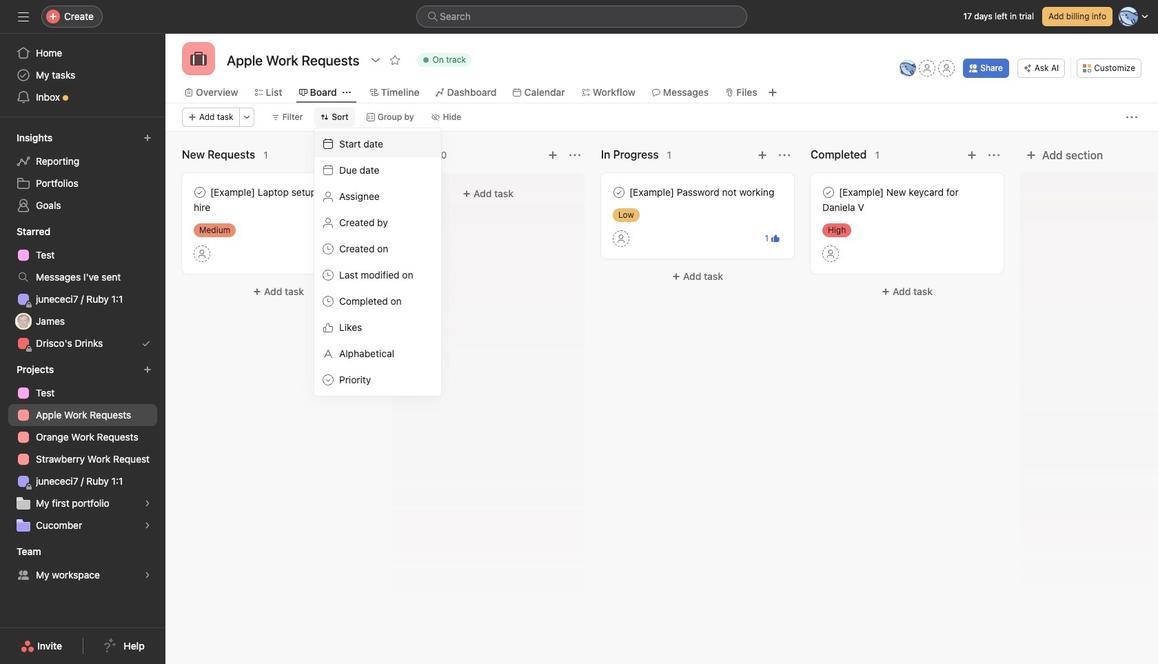 Task type: locate. For each thing, give the bounding box(es) containing it.
more actions image
[[243, 113, 251, 121]]

0 horizontal spatial mark complete image
[[192, 184, 208, 201]]

mark complete image
[[192, 184, 208, 201], [821, 184, 837, 201]]

0 horizontal spatial more section actions image
[[779, 150, 790, 161]]

insights element
[[0, 126, 166, 219]]

mark complete checkbox for add task image
[[821, 184, 837, 201]]

mark complete image for first add task icon from the left
[[192, 184, 208, 201]]

0 horizontal spatial add task image
[[338, 150, 349, 161]]

1 horizontal spatial more section actions image
[[989, 150, 1000, 161]]

1 more section actions image from the left
[[779, 150, 790, 161]]

3 add task image from the left
[[757, 150, 768, 161]]

1 mark complete image from the left
[[192, 184, 208, 201]]

0 horizontal spatial mark complete checkbox
[[192, 184, 208, 201]]

add tab image
[[768, 87, 779, 98]]

1 horizontal spatial mark complete checkbox
[[821, 184, 837, 201]]

1 horizontal spatial mark complete image
[[821, 184, 837, 201]]

more section actions image for add task image
[[989, 150, 1000, 161]]

new project or portfolio image
[[143, 366, 152, 374]]

see details, my workspace image
[[143, 571, 152, 579]]

1 mark complete checkbox from the left
[[192, 184, 208, 201]]

1 like. you liked this task image
[[772, 235, 780, 243]]

mark complete image for add task image
[[821, 184, 837, 201]]

2 more section actions image from the left
[[989, 150, 1000, 161]]

more actions image
[[1127, 112, 1138, 123]]

more section actions image
[[779, 150, 790, 161], [989, 150, 1000, 161]]

list box
[[417, 6, 748, 28]]

global element
[[0, 34, 166, 117]]

tab actions image
[[343, 88, 351, 97]]

add task image down tab actions image
[[338, 150, 349, 161]]

1 horizontal spatial add task image
[[548, 150, 559, 161]]

add task image down the add tab image
[[757, 150, 768, 161]]

menu item
[[315, 131, 441, 157]]

mark complete image
[[611, 184, 628, 201]]

2 mark complete checkbox from the left
[[821, 184, 837, 201]]

Mark complete checkbox
[[192, 184, 208, 201], [821, 184, 837, 201]]

add task image
[[338, 150, 349, 161], [548, 150, 559, 161], [757, 150, 768, 161]]

add task image left more section actions image
[[548, 150, 559, 161]]

more section actions image
[[570, 150, 581, 161]]

2 horizontal spatial add task image
[[757, 150, 768, 161]]

None text field
[[223, 48, 363, 72]]

2 mark complete image from the left
[[821, 184, 837, 201]]



Task type: describe. For each thing, give the bounding box(es) containing it.
projects element
[[0, 357, 166, 539]]

add to starred image
[[389, 54, 400, 66]]

show options image
[[370, 54, 381, 66]]

2 add task image from the left
[[548, 150, 559, 161]]

teams element
[[0, 539, 166, 589]]

see details, my first portfolio image
[[143, 499, 152, 508]]

hide sidebar image
[[18, 11, 29, 22]]

new insights image
[[143, 134, 152, 142]]

add task image
[[967, 150, 978, 161]]

starred element
[[0, 219, 166, 357]]

Mark complete checkbox
[[611, 184, 628, 201]]

more section actions image for 1st add task icon from the right
[[779, 150, 790, 161]]

see details, cucomber image
[[143, 521, 152, 530]]

1 add task image from the left
[[338, 150, 349, 161]]

briefcase image
[[190, 50, 207, 67]]

mark complete checkbox for first add task icon from the left
[[192, 184, 208, 201]]

manage project members image
[[900, 60, 917, 77]]



Task type: vqa. For each thing, say whether or not it's contained in the screenshot.
'rocket' image
no



